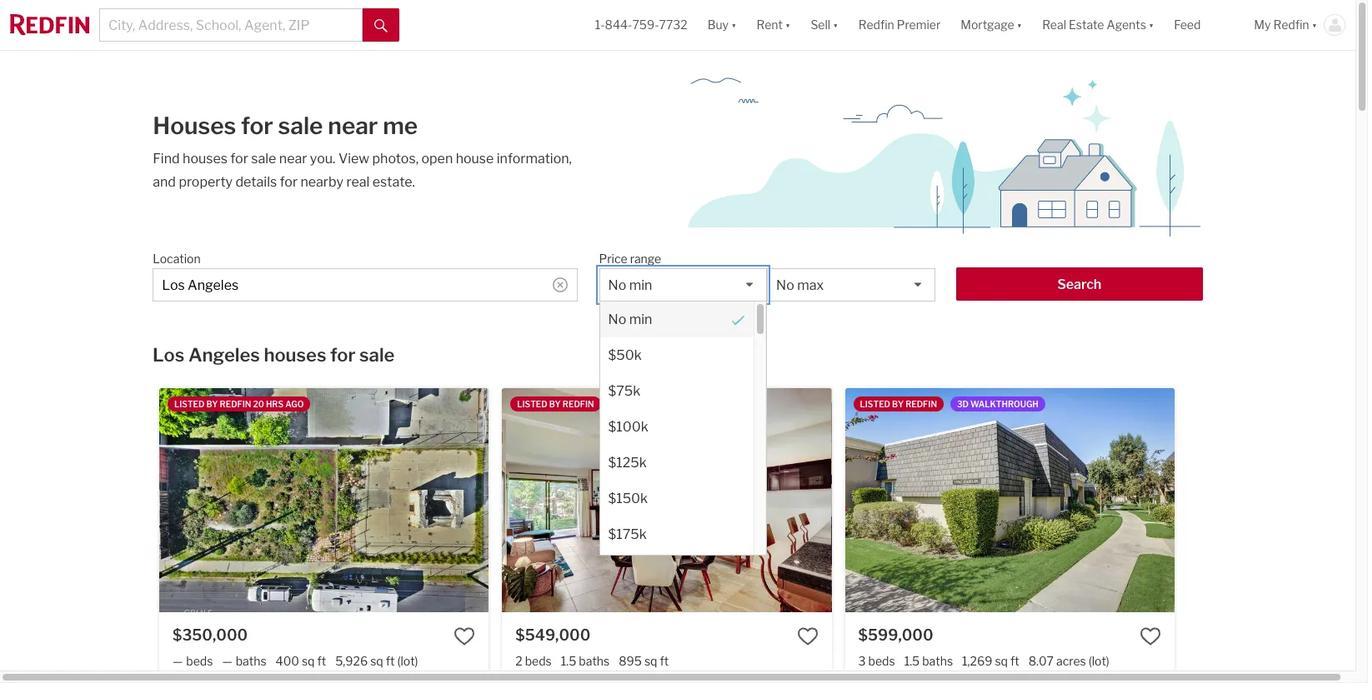 Task type: describe. For each thing, give the bounding box(es) containing it.
listed by redfin 20 hrs ago
[[174, 399, 304, 409]]

acres
[[1056, 654, 1086, 668]]

max
[[797, 278, 824, 293]]

2 beds
[[516, 654, 552, 668]]

5,926 sq ft (lot)
[[335, 654, 418, 668]]

favorite button checkbox for $350,000
[[454, 626, 475, 648]]

information,
[[497, 151, 572, 167]]

me
[[383, 112, 418, 140]]

angeles
[[188, 344, 260, 366]]

0 vertical spatial city, address, school, agent, zip search field
[[99, 8, 363, 42]]

price
[[599, 252, 628, 266]]

$100k
[[608, 419, 648, 435]]

8.07 acres (lot)
[[1029, 654, 1110, 668]]

favorite button image for $599,000
[[1140, 626, 1161, 648]]

7732
[[659, 18, 688, 32]]

location
[[153, 252, 201, 266]]

rent ▾
[[757, 18, 791, 32]]

redfin for $350,000
[[220, 399, 251, 409]]

rent ▾ button
[[757, 0, 791, 50]]

real
[[1042, 18, 1066, 32]]

submit search image
[[374, 19, 388, 32]]

hrs
[[266, 399, 284, 409]]

895 sq ft
[[619, 654, 669, 668]]

$200k image
[[600, 553, 754, 589]]

3d for $599,000
[[957, 399, 969, 409]]

2 photo of 5720 owensmouth ave #163, woodland hills, ca 91367 image from the left
[[832, 389, 1161, 613]]

mortgage ▾
[[961, 18, 1022, 32]]

listed for $350,000
[[174, 399, 205, 409]]

sq for $549,000
[[644, 654, 657, 668]]

list box containing no min
[[599, 268, 767, 589]]

1 photo of 5720 owensmouth ave #163, woodland hills, ca 91367 image from the left
[[502, 389, 832, 613]]

3d walkthrough for $549,000
[[614, 399, 696, 409]]

nearby
[[301, 174, 344, 190]]

$150k
[[608, 491, 648, 507]]

no left max
[[776, 278, 794, 293]]

mortgage ▾ button
[[951, 0, 1032, 50]]

1 min from the top
[[629, 278, 652, 293]]

rent ▾ button
[[747, 0, 801, 50]]

1.5 baths for $599,000
[[904, 654, 953, 668]]

$50k
[[608, 348, 642, 364]]

sq for $599,000
[[995, 654, 1008, 668]]

walkthrough for $549,000
[[628, 399, 696, 409]]

1 horizontal spatial near
[[328, 112, 378, 140]]

buy
[[708, 18, 729, 32]]

redfin inside button
[[859, 18, 894, 32]]

redfin for $549,000
[[563, 399, 594, 409]]

search input image
[[553, 278, 568, 293]]

sell ▾ button
[[811, 0, 838, 50]]

20
[[253, 399, 264, 409]]

buy ▾ button
[[698, 0, 747, 50]]

search button
[[956, 267, 1203, 301]]

real estate agents ▾ button
[[1032, 0, 1164, 50]]

view photos, open house information, and property details for nearby real estate.
[[153, 151, 572, 190]]

ft for $599,000
[[1011, 654, 1019, 668]]

los
[[153, 344, 185, 366]]

find
[[153, 151, 180, 167]]

real estate agents ▾ link
[[1042, 0, 1154, 50]]

buy ▾ button
[[708, 0, 737, 50]]

and
[[153, 174, 176, 190]]

listed for $549,000
[[517, 399, 548, 409]]

6 ▾ from the left
[[1312, 18, 1317, 32]]

1 beds from the left
[[186, 654, 213, 668]]

1 vertical spatial city, address, school, agent, zip search field
[[153, 268, 578, 302]]

by for $549,000
[[549, 399, 561, 409]]

redfin premier button
[[848, 0, 951, 50]]

buy ▾
[[708, 18, 737, 32]]

844-
[[605, 18, 632, 32]]

▾ for buy ▾
[[731, 18, 737, 32]]

no down price
[[608, 278, 626, 293]]

for inside view photos, open house information, and property details for nearby real estate.
[[280, 174, 298, 190]]

you.
[[310, 151, 336, 167]]

sq for $350,000
[[302, 654, 315, 668]]

los angeles houses for sale
[[153, 344, 395, 366]]

my redfin ▾
[[1254, 18, 1317, 32]]

$175k
[[608, 527, 647, 543]]

895
[[619, 654, 642, 668]]

walkthrough for $599,000
[[971, 399, 1039, 409]]

sell ▾
[[811, 18, 838, 32]]

3 beds
[[858, 654, 895, 668]]

feed
[[1174, 18, 1201, 32]]

clear input button
[[553, 278, 568, 293]]

baths for $599,000
[[922, 654, 953, 668]]

sell
[[811, 18, 831, 32]]

mortgage ▾ button
[[961, 0, 1022, 50]]

favorite button checkbox for $549,000
[[797, 626, 818, 648]]

my
[[1254, 18, 1271, 32]]

real estate agents ▾
[[1042, 18, 1154, 32]]

details
[[236, 174, 277, 190]]

by for $350,000
[[206, 399, 218, 409]]

house
[[456, 151, 494, 167]]

real
[[346, 174, 370, 190]]

$75k
[[608, 384, 641, 399]]

beds for $549,000
[[525, 654, 552, 668]]

2 sq from the left
[[370, 654, 383, 668]]

houses for sale near me
[[153, 112, 418, 140]]

favorite button checkbox for $599,000
[[1140, 626, 1161, 648]]

estate
[[1069, 18, 1104, 32]]

400
[[276, 654, 299, 668]]

— for — baths
[[222, 654, 232, 668]]

range
[[630, 252, 661, 266]]

— for — beds
[[173, 654, 183, 668]]

1.5 for $599,000
[[904, 654, 920, 668]]

0 horizontal spatial houses
[[183, 151, 228, 167]]

listed for $599,000
[[860, 399, 891, 409]]

759-
[[632, 18, 659, 32]]



Task type: locate. For each thing, give the bounding box(es) containing it.
0 horizontal spatial favorite button image
[[454, 626, 475, 648]]

dialog
[[599, 301, 767, 589]]

by
[[206, 399, 218, 409], [549, 399, 561, 409], [892, 399, 904, 409]]

listed by redfin for $599,000
[[860, 399, 937, 409]]

open
[[421, 151, 453, 167]]

1 redfin from the left
[[220, 399, 251, 409]]

sq right 1,269
[[995, 654, 1008, 668]]

no inside dialog
[[608, 312, 626, 328]]

4 sq from the left
[[995, 654, 1008, 668]]

ft for $549,000
[[660, 654, 669, 668]]

beds down $350,000
[[186, 654, 213, 668]]

3 listed from the left
[[860, 399, 891, 409]]

0 horizontal spatial —
[[173, 654, 183, 668]]

mortgage
[[961, 18, 1014, 32]]

rent
[[757, 18, 783, 32]]

near left you.
[[279, 151, 307, 167]]

3 redfin from the left
[[906, 399, 937, 409]]

1 horizontal spatial listed by redfin
[[860, 399, 937, 409]]

0 horizontal spatial baths
[[236, 654, 266, 668]]

no min down price range
[[608, 278, 652, 293]]

1 horizontal spatial 1.5
[[904, 654, 920, 668]]

3d walkthrough
[[614, 399, 696, 409], [957, 399, 1039, 409]]

1 horizontal spatial 1.5 baths
[[904, 654, 953, 668]]

(lot) right acres
[[1089, 654, 1110, 668]]

0 horizontal spatial redfin
[[859, 18, 894, 32]]

3
[[858, 654, 866, 668]]

1 horizontal spatial walkthrough
[[971, 399, 1039, 409]]

1-
[[595, 18, 605, 32]]

1 horizontal spatial —
[[222, 654, 232, 668]]

0 horizontal spatial listed
[[174, 399, 205, 409]]

2 ft from the left
[[386, 654, 395, 668]]

1 horizontal spatial beds
[[525, 654, 552, 668]]

2 min from the top
[[629, 312, 652, 328]]

1 3d walkthrough from the left
[[614, 399, 696, 409]]

ft for $350,000
[[317, 654, 326, 668]]

1,269 sq ft
[[962, 654, 1019, 668]]

2 walkthrough from the left
[[971, 399, 1039, 409]]

2 ▾ from the left
[[785, 18, 791, 32]]

1 favorite button image from the left
[[454, 626, 475, 648]]

1 horizontal spatial by
[[549, 399, 561, 409]]

dialog containing no min
[[599, 301, 767, 589]]

1 baths from the left
[[236, 654, 266, 668]]

1 (lot) from the left
[[397, 654, 418, 668]]

0 horizontal spatial by
[[206, 399, 218, 409]]

2 horizontal spatial favorite button checkbox
[[1140, 626, 1161, 648]]

1 horizontal spatial sale
[[278, 112, 323, 140]]

3 ▾ from the left
[[833, 18, 838, 32]]

2 photo of 19242 hamlin st #3, reseda, ca 91335 image from the left
[[1174, 389, 1368, 613]]

ft right "5,926"
[[386, 654, 395, 668]]

(lot) right "5,926"
[[397, 654, 418, 668]]

redfin for $599,000
[[906, 399, 937, 409]]

3d walkthrough for $599,000
[[957, 399, 1039, 409]]

0 horizontal spatial 3d walkthrough
[[614, 399, 696, 409]]

0 horizontal spatial sale
[[251, 151, 276, 167]]

redfin right my
[[1274, 18, 1310, 32]]

3 baths from the left
[[922, 654, 953, 668]]

1 by from the left
[[206, 399, 218, 409]]

baths left 1,269
[[922, 654, 953, 668]]

1 redfin from the left
[[859, 18, 894, 32]]

ft right 895
[[660, 654, 669, 668]]

1 vertical spatial houses
[[264, 344, 326, 366]]

estate.
[[372, 174, 415, 190]]

no up $50k
[[608, 312, 626, 328]]

▾ for rent ▾
[[785, 18, 791, 32]]

photo of 5720 owensmouth ave #163, woodland hills, ca 91367 image
[[502, 389, 832, 613], [832, 389, 1161, 613]]

for
[[241, 112, 273, 140], [230, 151, 248, 167], [280, 174, 298, 190], [330, 344, 356, 366]]

5 ▾ from the left
[[1149, 18, 1154, 32]]

▾ for sell ▾
[[833, 18, 838, 32]]

▾ for mortgage ▾
[[1017, 18, 1022, 32]]

1 favorite button checkbox from the left
[[454, 626, 475, 648]]

favorite button image
[[797, 626, 818, 648]]

0 vertical spatial near
[[328, 112, 378, 140]]

2 beds from the left
[[525, 654, 552, 668]]

2 listed by redfin from the left
[[860, 399, 937, 409]]

1.5
[[561, 654, 576, 668], [904, 654, 920, 668]]

400 sq ft
[[276, 654, 326, 668]]

premier
[[897, 18, 941, 32]]

baths left 895
[[579, 654, 610, 668]]

0 horizontal spatial (lot)
[[397, 654, 418, 668]]

8.07
[[1029, 654, 1054, 668]]

1.5 baths for $549,000
[[561, 654, 610, 668]]

sq right 400
[[302, 654, 315, 668]]

2 horizontal spatial redfin
[[906, 399, 937, 409]]

0 horizontal spatial 1.5
[[561, 654, 576, 668]]

1 — from the left
[[173, 654, 183, 668]]

(lot)
[[397, 654, 418, 668], [1089, 654, 1110, 668]]

baths for $549,000
[[579, 654, 610, 668]]

2 redfin from the left
[[1274, 18, 1310, 32]]

0 horizontal spatial redfin
[[220, 399, 251, 409]]

0 vertical spatial no min
[[608, 278, 652, 293]]

no max
[[776, 278, 824, 293]]

by for $599,000
[[892, 399, 904, 409]]

photo of 561 e opp st, wilmington, ca 90744 image
[[159, 389, 489, 613], [489, 389, 818, 613]]

agents
[[1107, 18, 1146, 32]]

5,926
[[335, 654, 368, 668]]

sq right "5,926"
[[370, 654, 383, 668]]

2 horizontal spatial baths
[[922, 654, 953, 668]]

— baths
[[222, 654, 266, 668]]

2 listed from the left
[[517, 399, 548, 409]]

1 1.5 from the left
[[561, 654, 576, 668]]

1 horizontal spatial houses
[[264, 344, 326, 366]]

2 horizontal spatial beds
[[868, 654, 895, 668]]

1.5 baths down $549,000
[[561, 654, 610, 668]]

favorite button checkbox
[[454, 626, 475, 648], [797, 626, 818, 648], [1140, 626, 1161, 648]]

3 by from the left
[[892, 399, 904, 409]]

1.5 for $549,000
[[561, 654, 576, 668]]

City, Address, School, Agent, ZIP search field
[[99, 8, 363, 42], [153, 268, 578, 302]]

baths left 400
[[236, 654, 266, 668]]

1-844-759-7732 link
[[595, 18, 688, 32]]

1.5 baths down $599,000
[[904, 654, 953, 668]]

0 vertical spatial min
[[629, 278, 652, 293]]

3 beds from the left
[[868, 654, 895, 668]]

2 1.5 baths from the left
[[904, 654, 953, 668]]

redfin left premier
[[859, 18, 894, 32]]

beds
[[186, 654, 213, 668], [525, 654, 552, 668], [868, 654, 895, 668]]

near
[[328, 112, 378, 140], [279, 151, 307, 167]]

1 horizontal spatial redfin
[[563, 399, 594, 409]]

1 photo of 561 e opp st, wilmington, ca 90744 image from the left
[[159, 389, 489, 613]]

no min inside dialog
[[608, 312, 652, 328]]

redfin
[[220, 399, 251, 409], [563, 399, 594, 409], [906, 399, 937, 409]]

ft left "5,926"
[[317, 654, 326, 668]]

1.5 down $599,000
[[904, 654, 920, 668]]

0 horizontal spatial favorite button checkbox
[[454, 626, 475, 648]]

$599,000
[[858, 627, 933, 644]]

4 ▾ from the left
[[1017, 18, 1022, 32]]

1 no min from the top
[[608, 278, 652, 293]]

1 listed from the left
[[174, 399, 205, 409]]

2 favorite button checkbox from the left
[[797, 626, 818, 648]]

1 horizontal spatial favorite button checkbox
[[797, 626, 818, 648]]

favorite button image for $350,000
[[454, 626, 475, 648]]

0 horizontal spatial listed by redfin
[[517, 399, 594, 409]]

3 favorite button checkbox from the left
[[1140, 626, 1161, 648]]

no min
[[608, 278, 652, 293], [608, 312, 652, 328]]

2 by from the left
[[549, 399, 561, 409]]

1 horizontal spatial favorite button image
[[1140, 626, 1161, 648]]

view
[[338, 151, 369, 167]]

2 — from the left
[[222, 654, 232, 668]]

▾ right agents
[[1149, 18, 1154, 32]]

— beds
[[173, 654, 213, 668]]

1 horizontal spatial listed
[[517, 399, 548, 409]]

price range
[[599, 252, 661, 266]]

0 vertical spatial sale
[[278, 112, 323, 140]]

find houses for sale near you.
[[153, 151, 338, 167]]

1 horizontal spatial 3d walkthrough
[[957, 399, 1039, 409]]

beds right 3 on the bottom right of page
[[868, 654, 895, 668]]

listed by redfin
[[517, 399, 594, 409], [860, 399, 937, 409]]

beds right 2
[[525, 654, 552, 668]]

2 photo of 561 e opp st, wilmington, ca 90744 image from the left
[[489, 389, 818, 613]]

favorite button image
[[454, 626, 475, 648], [1140, 626, 1161, 648]]

1 horizontal spatial 3d
[[957, 399, 969, 409]]

3d for $549,000
[[614, 399, 626, 409]]

list box
[[599, 268, 767, 589]]

1,269
[[962, 654, 993, 668]]

houses up ago
[[264, 344, 326, 366]]

near up view
[[328, 112, 378, 140]]

min down range
[[629, 278, 652, 293]]

1 listed by redfin from the left
[[517, 399, 594, 409]]

1 horizontal spatial (lot)
[[1089, 654, 1110, 668]]

feed button
[[1164, 0, 1244, 50]]

beds for $599,000
[[868, 654, 895, 668]]

2 favorite button image from the left
[[1140, 626, 1161, 648]]

2 no min from the top
[[608, 312, 652, 328]]

2 redfin from the left
[[563, 399, 594, 409]]

3 ft from the left
[[660, 654, 669, 668]]

property
[[179, 174, 233, 190]]

ft left 8.07
[[1011, 654, 1019, 668]]

min up $50k
[[629, 312, 652, 328]]

sell ▾ button
[[801, 0, 848, 50]]

2 horizontal spatial sale
[[359, 344, 395, 366]]

—
[[173, 654, 183, 668], [222, 654, 232, 668]]

2 3d from the left
[[957, 399, 969, 409]]

▾ right sell
[[833, 18, 838, 32]]

sq right 895
[[644, 654, 657, 668]]

2 1.5 from the left
[[904, 654, 920, 668]]

3 sq from the left
[[644, 654, 657, 668]]

3d
[[614, 399, 626, 409], [957, 399, 969, 409]]

houses up property
[[183, 151, 228, 167]]

2 (lot) from the left
[[1089, 654, 1110, 668]]

▾ right my
[[1312, 18, 1317, 32]]

1 ft from the left
[[317, 654, 326, 668]]

▾ right "mortgage"
[[1017, 18, 1022, 32]]

1 walkthrough from the left
[[628, 399, 696, 409]]

photos,
[[372, 151, 419, 167]]

1 1.5 baths from the left
[[561, 654, 610, 668]]

2 vertical spatial sale
[[359, 344, 395, 366]]

listed by redfin for $549,000
[[517, 399, 594, 409]]

$125k
[[608, 455, 647, 471]]

▾ right buy
[[731, 18, 737, 32]]

1 vertical spatial min
[[629, 312, 652, 328]]

baths
[[236, 654, 266, 668], [579, 654, 610, 668], [922, 654, 953, 668]]

0 horizontal spatial 1.5 baths
[[561, 654, 610, 668]]

$350,000
[[173, 627, 248, 644]]

1 horizontal spatial baths
[[579, 654, 610, 668]]

2 horizontal spatial listed
[[860, 399, 891, 409]]

photo of 19242 hamlin st #3, reseda, ca 91335 image
[[845, 389, 1175, 613], [1174, 389, 1368, 613]]

sq
[[302, 654, 315, 668], [370, 654, 383, 668], [644, 654, 657, 668], [995, 654, 1008, 668]]

0 vertical spatial houses
[[183, 151, 228, 167]]

no
[[608, 278, 626, 293], [776, 278, 794, 293], [608, 312, 626, 328]]

0 horizontal spatial 3d
[[614, 399, 626, 409]]

1 ▾ from the left
[[731, 18, 737, 32]]

sale
[[278, 112, 323, 140], [251, 151, 276, 167], [359, 344, 395, 366]]

0 horizontal spatial beds
[[186, 654, 213, 668]]

2 baths from the left
[[579, 654, 610, 668]]

1.5 down $549,000
[[561, 654, 576, 668]]

▾ right rent at the top right
[[785, 18, 791, 32]]

1 3d from the left
[[614, 399, 626, 409]]

1.5 baths
[[561, 654, 610, 668], [904, 654, 953, 668]]

1 vertical spatial near
[[279, 151, 307, 167]]

redfin premier
[[859, 18, 941, 32]]

0 horizontal spatial walkthrough
[[628, 399, 696, 409]]

houses
[[153, 112, 236, 140]]

$549,000
[[516, 627, 591, 644]]

1 vertical spatial no min
[[608, 312, 652, 328]]

ago
[[285, 399, 304, 409]]

1 horizontal spatial redfin
[[1274, 18, 1310, 32]]

walkthrough
[[628, 399, 696, 409], [971, 399, 1039, 409]]

4 ft from the left
[[1011, 654, 1019, 668]]

min inside dialog
[[629, 312, 652, 328]]

1-844-759-7732
[[595, 18, 688, 32]]

2 horizontal spatial by
[[892, 399, 904, 409]]

1 sq from the left
[[302, 654, 315, 668]]

1 vertical spatial sale
[[251, 151, 276, 167]]

no min up $50k
[[608, 312, 652, 328]]

2 3d walkthrough from the left
[[957, 399, 1039, 409]]

2
[[516, 654, 523, 668]]

search
[[1057, 277, 1102, 292]]

0 horizontal spatial near
[[279, 151, 307, 167]]

no min element
[[600, 302, 754, 338]]

redfin
[[859, 18, 894, 32], [1274, 18, 1310, 32]]

1 photo of 19242 hamlin st #3, reseda, ca 91335 image from the left
[[845, 389, 1175, 613]]



Task type: vqa. For each thing, say whether or not it's contained in the screenshot.
Share
no



